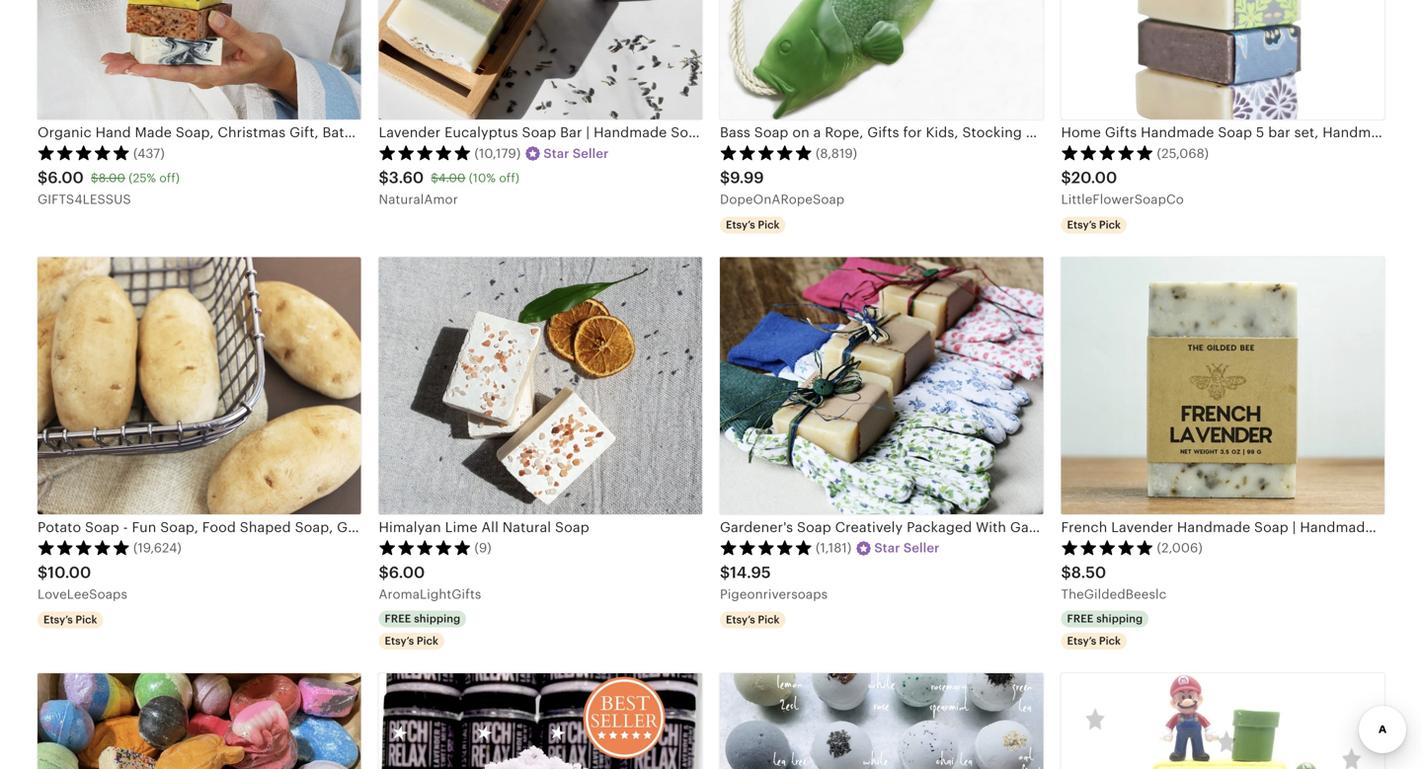 Task type: locate. For each thing, give the bounding box(es) containing it.
etsy's
[[726, 219, 755, 231], [1067, 219, 1097, 231], [43, 614, 73, 626], [726, 614, 755, 626], [385, 635, 414, 648], [1067, 635, 1097, 648]]

$ inside $ 9.99 dopeonaropesoap
[[720, 169, 730, 187]]

free shipping etsy's pick for 8.50
[[1067, 613, 1143, 648]]

home gifts handmade soap 5 bar set, handmade soap, natural soap, christmas gift idea lavender soap, for mom, for women for her image
[[1061, 0, 1385, 119]]

1 horizontal spatial 6.00
[[389, 564, 425, 582]]

seller for (1,181)
[[904, 541, 940, 556]]

off) right the (10%
[[499, 172, 520, 185]]

14.95
[[730, 564, 771, 582]]

star for (10,179)
[[544, 146, 570, 161]]

1 vertical spatial star seller
[[875, 541, 940, 556]]

6.00 for $ 6.00 $ 8.00 (25% off) gifts4lessus
[[48, 169, 84, 187]]

1 horizontal spatial free shipping etsy's pick
[[1067, 613, 1143, 648]]

etsy's down loveleesoaps
[[43, 614, 73, 626]]

0 horizontal spatial shipping
[[414, 613, 461, 625]]

pick down dopeonaropesoap
[[758, 219, 780, 231]]

seller right (1,181)
[[904, 541, 940, 556]]

5 out of 5 stars image down himalyan
[[379, 540, 472, 555]]

star seller right (10,179)
[[544, 146, 609, 161]]

1 vertical spatial 6.00
[[389, 564, 425, 582]]

$ inside $ 8.50 thegildedbeeslc
[[1061, 564, 1072, 582]]

5 out of 5 stars image for 14.95
[[720, 540, 813, 555]]

shipping for 8.50
[[1097, 613, 1143, 625]]

$ inside the $ 14.95 pigeonriversoaps
[[720, 564, 730, 582]]

off)
[[159, 172, 180, 185], [499, 172, 520, 185]]

etsy's pick for 10.00
[[43, 614, 97, 626]]

$ inside $ 6.00 aromalightgifts
[[379, 564, 389, 582]]

etsy's pick
[[726, 219, 780, 231], [1067, 219, 1121, 231], [43, 614, 97, 626], [726, 614, 780, 626]]

0 horizontal spatial star seller
[[544, 146, 609, 161]]

off) for 6.00
[[159, 172, 180, 185]]

pick
[[758, 219, 780, 231], [1099, 219, 1121, 231], [75, 614, 97, 626], [758, 614, 780, 626], [417, 635, 439, 648], [1099, 635, 1121, 648]]

6.00 up the gifts4lessus
[[48, 169, 84, 187]]

pick for 9.99
[[758, 219, 780, 231]]

off) inside $ 3.60 $ 4.00 (10% off) naturalamor
[[499, 172, 520, 185]]

seller right (10,179)
[[573, 146, 609, 161]]

(25,068)
[[1157, 146, 1209, 161]]

free shipping etsy's pick down thegildedbeeslc
[[1067, 613, 1143, 648]]

2 shipping from the left
[[1097, 613, 1143, 625]]

0 horizontal spatial free
[[385, 613, 411, 625]]

0 horizontal spatial free shipping etsy's pick
[[385, 613, 461, 648]]

0 vertical spatial seller
[[573, 146, 609, 161]]

pick down pigeonriversoaps
[[758, 614, 780, 626]]

4.00
[[439, 172, 466, 185]]

$ inside the $ 10.00 loveleesoaps
[[38, 564, 48, 582]]

2 free from the left
[[1067, 613, 1094, 625]]

off) for 3.60
[[499, 172, 520, 185]]

1 shipping from the left
[[414, 613, 461, 625]]

off) right (25%
[[159, 172, 180, 185]]

(10,179)
[[475, 146, 521, 161]]

etsy's pick down littleflowersoapco
[[1067, 219, 1121, 231]]

1 horizontal spatial star seller
[[875, 541, 940, 556]]

etsy's for 10.00
[[43, 614, 73, 626]]

0 vertical spatial star seller
[[544, 146, 609, 161]]

5 out of 5 stars image
[[38, 145, 130, 160], [379, 145, 472, 160], [720, 145, 813, 160], [1061, 145, 1154, 160], [38, 540, 130, 555], [379, 540, 472, 555], [720, 540, 813, 555], [1061, 540, 1154, 555]]

free shipping etsy's pick down aromalightgifts
[[385, 613, 461, 648]]

gifts4lessus
[[38, 192, 131, 207]]

star right (10,179)
[[544, 146, 570, 161]]

1 free shipping etsy's pick from the left
[[385, 613, 461, 648]]

1 off) from the left
[[159, 172, 180, 185]]

5 out of 5 stars image for 9.99
[[720, 145, 813, 160]]

shipping down thegildedbeeslc
[[1097, 613, 1143, 625]]

1 vertical spatial star
[[875, 541, 900, 556]]

1 horizontal spatial shipping
[[1097, 613, 1143, 625]]

5 out of 5 stars image up 8.50
[[1061, 540, 1154, 555]]

1 horizontal spatial free
[[1067, 613, 1094, 625]]

etsy's pick down loveleesoaps
[[43, 614, 97, 626]]

pick down littleflowersoapco
[[1099, 219, 1121, 231]]

(25%
[[129, 172, 156, 185]]

0 horizontal spatial seller
[[573, 146, 609, 161]]

lime
[[445, 519, 478, 535]]

5 out of 5 stars image up 10.00
[[38, 540, 130, 555]]

(9)
[[475, 541, 492, 556]]

5 out of 5 stars image for 6.00
[[379, 540, 472, 555]]

etsy's down pigeonriversoaps
[[726, 614, 755, 626]]

etsy's down littleflowersoapco
[[1067, 219, 1097, 231]]

loveleesoaps
[[38, 587, 127, 602]]

0 vertical spatial star
[[544, 146, 570, 161]]

star right (1,181)
[[875, 541, 900, 556]]

1 horizontal spatial seller
[[904, 541, 940, 556]]

pigeonriversoaps
[[720, 587, 828, 602]]

5 out of 5 stars image up 9.99
[[720, 145, 813, 160]]

1 horizontal spatial off)
[[499, 172, 520, 185]]

$
[[38, 169, 48, 187], [379, 169, 389, 187], [720, 169, 730, 187], [1061, 169, 1072, 187], [91, 172, 99, 185], [431, 172, 439, 185], [38, 564, 48, 582], [379, 564, 389, 582], [720, 564, 730, 582], [1061, 564, 1072, 582]]

$ inside $ 20.00 littleflowersoapco
[[1061, 169, 1072, 187]]

6.00 inside $ 6.00 aromalightgifts
[[389, 564, 425, 582]]

naturalamor
[[379, 192, 458, 207]]

mariobomb surprise bath bomb image
[[1061, 674, 1385, 770]]

20.00
[[1072, 169, 1118, 187]]

0 horizontal spatial off)
[[159, 172, 180, 185]]

$ 9.99 dopeonaropesoap
[[720, 169, 845, 207]]

shipping for 6.00
[[414, 613, 461, 625]]

2 free shipping etsy's pick from the left
[[1067, 613, 1143, 648]]

star
[[544, 146, 570, 161], [875, 541, 900, 556]]

6.00
[[48, 169, 84, 187], [389, 564, 425, 582]]

5 out of 5 stars image up 8.00
[[38, 145, 130, 160]]

shipping
[[414, 613, 461, 625], [1097, 613, 1143, 625]]

5 out of 5 stars image up 3.60 at the left of page
[[379, 145, 472, 160]]

8.50
[[1072, 564, 1107, 582]]

star seller right (1,181)
[[875, 541, 940, 556]]

2 off) from the left
[[499, 172, 520, 185]]

5 out of 5 stars image up the 20.00
[[1061, 145, 1154, 160]]

off) inside $ 6.00 $ 8.00 (25% off) gifts4lessus
[[159, 172, 180, 185]]

(10%
[[469, 172, 496, 185]]

1 free from the left
[[385, 613, 411, 625]]

(19,624)
[[133, 541, 182, 556]]

pick down loveleesoaps
[[75, 614, 97, 626]]

etsy's down 9.99
[[726, 219, 755, 231]]

etsy's pick for 14.95
[[726, 614, 780, 626]]

dopeonaropesoap
[[720, 192, 845, 207]]

organic hand made soap, christmas gift, bath soap, artisan soap, aromatherapy, skincare, scented soap, wedding favor, soap dish, vegan soap image
[[38, 0, 361, 119]]

$ for $ 20.00 littleflowersoapco
[[1061, 169, 1072, 187]]

free shipping etsy's pick
[[385, 613, 461, 648], [1067, 613, 1143, 648]]

seller for (10,179)
[[573, 146, 609, 161]]

0 vertical spatial 6.00
[[48, 169, 84, 187]]

0 horizontal spatial star
[[544, 146, 570, 161]]

gardener's soap creatively packaged with gardening gloves gift idea - gardener's mother's day gift- gift for gardener- christmas gift image
[[720, 258, 1044, 514]]

1 vertical spatial seller
[[904, 541, 940, 556]]

6.00 up aromalightgifts
[[389, 564, 425, 582]]

5 out of 5 stars image up '14.95' on the bottom right of page
[[720, 540, 813, 555]]

etsy's pick down pigeonriversoaps
[[726, 614, 780, 626]]

free down aromalightgifts
[[385, 613, 411, 625]]

$ for $ 6.00 $ 8.00 (25% off) gifts4lessus
[[38, 169, 48, 187]]

free
[[385, 613, 411, 625], [1067, 613, 1094, 625]]

$ 6.00 aromalightgifts
[[379, 564, 481, 602]]

shipping down aromalightgifts
[[414, 613, 461, 625]]

bass soap on a rope, gifts for kids, stocking stuffers, fish soap, fishing gifts, soap for men, funny gifts for him, for men, secret santa image
[[720, 0, 1044, 119]]

1 horizontal spatial star
[[875, 541, 900, 556]]

0 horizontal spatial 6.00
[[48, 169, 84, 187]]

star seller
[[544, 146, 609, 161], [875, 541, 940, 556]]

seller
[[573, 146, 609, 161], [904, 541, 940, 556]]

free down thegildedbeeslc
[[1067, 613, 1094, 625]]

6.00 inside $ 6.00 $ 8.00 (25% off) gifts4lessus
[[48, 169, 84, 187]]

etsy's pick down dopeonaropesoap
[[726, 219, 780, 231]]



Task type: describe. For each thing, give the bounding box(es) containing it.
sugar body scrub, sister gift from sister, gift for sister image
[[379, 674, 702, 770]]

$ for $ 6.00 aromalightgifts
[[379, 564, 389, 582]]

9.99
[[730, 169, 764, 187]]

uglies oops and extras bath bombs [25 pack] |bath bombs |damaged bath bombs |wholesale |imperfect bath bombs |scratch and dent bath bombs image
[[38, 674, 361, 770]]

etsy's for 14.95
[[726, 614, 755, 626]]

6.00 for $ 6.00 aromalightgifts
[[389, 564, 425, 582]]

$ for $ 10.00 loveleesoaps
[[38, 564, 48, 582]]

star seller for (10,179)
[[544, 146, 609, 161]]

$ 20.00 littleflowersoapco
[[1061, 169, 1184, 207]]

potato soap - fun soap, food shaped soap, gag gift, food soap, loveleesoaps, fake food soap, gag gift, prank soap, potato shaped soap image
[[38, 258, 361, 514]]

pick for 10.00
[[75, 614, 97, 626]]

$ 6.00 $ 8.00 (25% off) gifts4lessus
[[38, 169, 180, 207]]

etsy's for 9.99
[[726, 219, 755, 231]]

lavender eucalyptus soap bar | handmade soap | all natural | organic soap | gift for her| birthday gift image
[[379, 0, 702, 119]]

$ for $ 3.60 $ 4.00 (10% off) naturalamor
[[379, 169, 389, 187]]

etsy's pick for 20.00
[[1067, 219, 1121, 231]]

free for 8.50
[[1067, 613, 1094, 625]]

(437)
[[133, 146, 165, 161]]

(2,006)
[[1157, 541, 1203, 556]]

natural
[[503, 519, 551, 535]]

$ 14.95 pigeonriversoaps
[[720, 564, 828, 602]]

star seller for (1,181)
[[875, 541, 940, 556]]

pick for 20.00
[[1099, 219, 1121, 231]]

star for (1,181)
[[875, 541, 900, 556]]

pick for 14.95
[[758, 614, 780, 626]]

etsy's pick for 9.99
[[726, 219, 780, 231]]

free shipping etsy's pick for 6.00
[[385, 613, 461, 648]]

10.00
[[48, 564, 91, 582]]

(8,819)
[[816, 146, 858, 161]]

$ 8.50 thegildedbeeslc
[[1061, 564, 1167, 602]]

3.60
[[389, 169, 424, 187]]

all
[[482, 519, 499, 535]]

8.00
[[99, 172, 125, 185]]

$ 3.60 $ 4.00 (10% off) naturalamor
[[379, 169, 520, 207]]

soap
[[555, 519, 590, 535]]

pick down aromalightgifts
[[417, 635, 439, 648]]

himalyan
[[379, 519, 441, 535]]

wholesale bath bombs organic bath bombs,  non gmo, no cruelty, vegan bath bombs image
[[720, 674, 1044, 770]]

aromalightgifts
[[379, 587, 481, 602]]

littleflowersoapco
[[1061, 192, 1184, 207]]

$ 10.00 loveleesoaps
[[38, 564, 127, 602]]

(1,181)
[[816, 541, 852, 556]]

himalyan lime all natural soap
[[379, 519, 590, 535]]

pick down thegildedbeeslc
[[1099, 635, 1121, 648]]

$ for $ 14.95 pigeonriversoaps
[[720, 564, 730, 582]]

$ for $ 8.50 thegildedbeeslc
[[1061, 564, 1072, 582]]

etsy's down aromalightgifts
[[385, 635, 414, 648]]

5 out of 5 stars image for 8.50
[[1061, 540, 1154, 555]]

himalyan lime all natural soap image
[[379, 258, 702, 514]]

thegildedbeeslc
[[1061, 587, 1167, 602]]

etsy's for 20.00
[[1067, 219, 1097, 231]]

5 out of 5 stars image for 20.00
[[1061, 145, 1154, 160]]

etsy's down thegildedbeeslc
[[1067, 635, 1097, 648]]

french lavender handmade soap | handmade shea butter honey soap | nourishing hand soap | organic handmade body soap | botanical soap image
[[1061, 258, 1385, 514]]

5 out of 5 stars image for 10.00
[[38, 540, 130, 555]]

$ for $ 9.99 dopeonaropesoap
[[720, 169, 730, 187]]

free for 6.00
[[385, 613, 411, 625]]



Task type: vqa. For each thing, say whether or not it's contained in the screenshot.
'shape'
no



